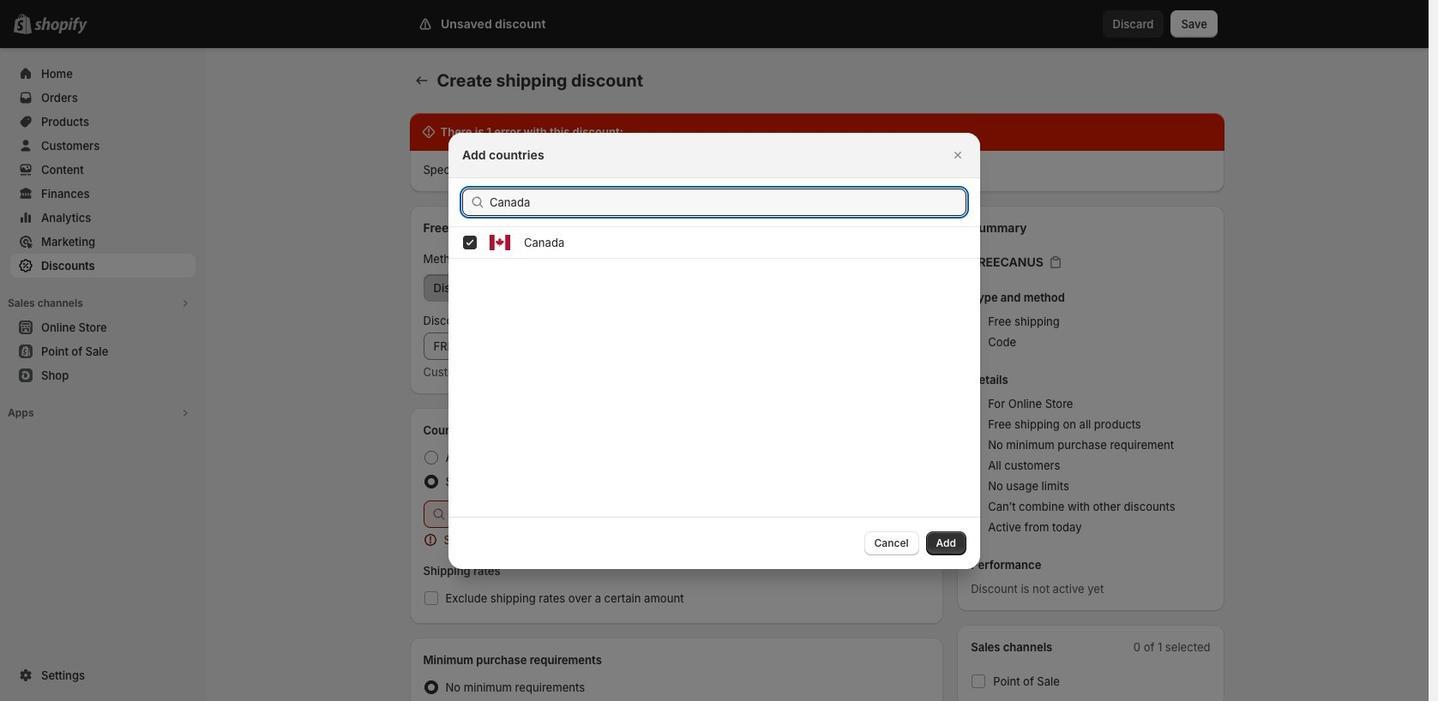 Task type: vqa. For each thing, say whether or not it's contained in the screenshot.
dialog
yes



Task type: locate. For each thing, give the bounding box(es) containing it.
shopify image
[[34, 17, 87, 34]]

Search countries text field
[[490, 188, 967, 216]]

dialog
[[0, 133, 1429, 569]]



